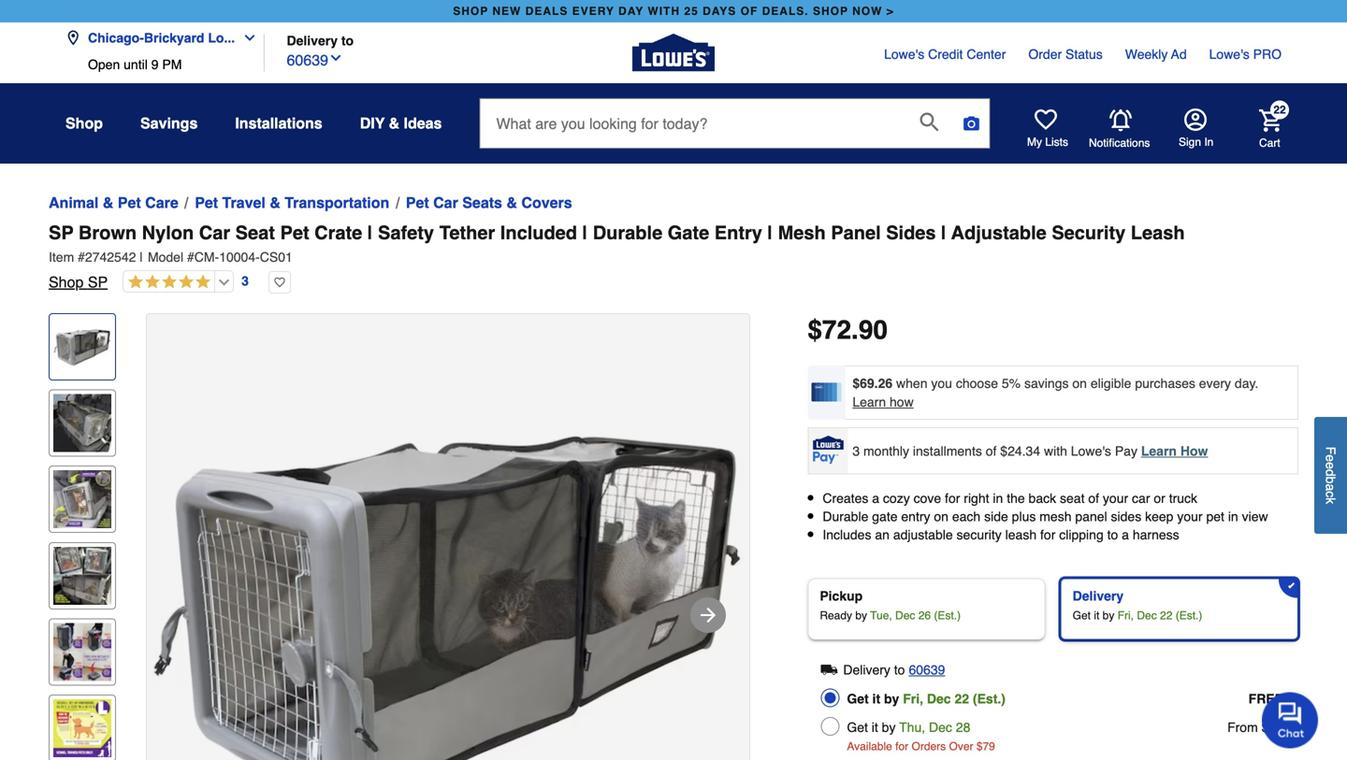 Task type: vqa. For each thing, say whether or not it's contained in the screenshot.
Pavers
no



Task type: describe. For each thing, give the bounding box(es) containing it.
| left model
[[140, 250, 143, 265]]

eligible
[[1091, 376, 1132, 391]]

covers
[[521, 194, 572, 211]]

arrow right image
[[697, 604, 719, 627]]

lowe's home improvement cart image
[[1259, 109, 1282, 132]]

1 vertical spatial 60639 button
[[909, 659, 945, 681]]

9
[[151, 57, 159, 72]]

pet
[[1206, 510, 1225, 524]]

pm
[[162, 57, 182, 72]]

chicago-brickyard lo... button
[[65, 19, 265, 57]]

of inside "creates a cozy cove for right in the back seat of your car or truck durable gate entry on each side plus mesh panel sides keep your pet in view includes an adjustable security leash for clipping to a harness"
[[1088, 491, 1099, 506]]

durable inside sp brown nylon car seat pet crate | safety tether included | durable gate entry | mesh panel sides | adjustable security leash item # 2742542 | model # cm-10004-cs01
[[593, 222, 663, 244]]

sp  #cm-10004-cs01 image
[[147, 314, 749, 761]]

lowe's home improvement lists image
[[1035, 109, 1057, 131]]

safety
[[378, 222, 434, 244]]

get inside delivery get it by fri, dec 22 (est.)
[[1073, 609, 1091, 622]]

1 vertical spatial learn
[[1141, 444, 1177, 459]]

transportation
[[285, 194, 389, 211]]

28
[[956, 720, 971, 735]]

& right travel
[[270, 194, 281, 211]]

side
[[984, 510, 1008, 524]]

0 vertical spatial for
[[945, 491, 960, 506]]

dec inside delivery get it by fri, dec 22 (est.)
[[1137, 609, 1157, 622]]

2 shop from the left
[[813, 5, 848, 18]]

to inside "creates a cozy cove for right in the back seat of your car or truck durable gate entry on each side plus mesh panel sides keep your pet in view includes an adjustable security leash for clipping to a harness"
[[1107, 528, 1118, 543]]

animal
[[49, 194, 99, 211]]

choose
[[956, 376, 998, 391]]

1 # from the left
[[78, 250, 85, 265]]

pet car seats & covers link
[[406, 192, 572, 214]]

learn inside the "$69.26 when you choose 5% savings on eligible purchases every day. learn how"
[[853, 395, 886, 410]]

1 vertical spatial fri,
[[903, 692, 923, 707]]

$69.26
[[853, 376, 893, 391]]

now
[[852, 5, 883, 18]]

0 horizontal spatial 60639
[[287, 51, 328, 69]]

lists
[[1045, 136, 1068, 149]]

on inside "creates a cozy cove for right in the back seat of your car or truck durable gate entry on each side plus mesh panel sides keep your pet in view includes an adjustable security leash for clipping to a harness"
[[934, 510, 949, 524]]

animal & pet care
[[49, 194, 178, 211]]

ad
[[1171, 47, 1187, 62]]

2742542
[[85, 250, 136, 265]]

90
[[859, 315, 888, 345]]

sides
[[1111, 510, 1142, 524]]

2 # from the left
[[187, 250, 194, 265]]

with
[[1044, 444, 1067, 459]]

open
[[88, 57, 120, 72]]

lowe's home improvement account image
[[1184, 109, 1207, 131]]

get it by fri, dec 22 (est.)
[[847, 692, 1006, 707]]

on inside the "$69.26 when you choose 5% savings on eligible purchases every day. learn how"
[[1073, 376, 1087, 391]]

sp inside sp brown nylon car seat pet crate | safety tether included | durable gate entry | mesh panel sides | adjustable security leash item # 2742542 | model # cm-10004-cs01
[[49, 222, 73, 244]]

f e e d b a c k button
[[1314, 417, 1347, 534]]

$
[[808, 315, 822, 345]]

includes
[[823, 528, 871, 543]]

how
[[1181, 444, 1208, 459]]

for inside get it by thu, dec 28 available for orders over $79
[[895, 741, 909, 754]]

(est.) for get it by fri, dec 22 (est.)
[[973, 692, 1006, 707]]

sign in button
[[1179, 109, 1214, 150]]

truck filled image
[[821, 662, 838, 679]]

sp  #cm-10004-cs01 - thumbnail4 image
[[53, 547, 111, 605]]

over
[[949, 741, 973, 754]]

& up brown
[[103, 194, 114, 211]]

monthly
[[864, 444, 909, 459]]

leash
[[1131, 222, 1185, 244]]

1 vertical spatial 60639
[[909, 663, 945, 678]]

| left mesh
[[768, 222, 773, 244]]

adjustable
[[893, 528, 953, 543]]

brickyard
[[144, 30, 204, 45]]

get for get it by fri, dec 22 (est.)
[[847, 692, 869, 707]]

to for delivery to 60639
[[894, 663, 905, 678]]

fri, inside delivery get it by fri, dec 22 (est.)
[[1118, 609, 1134, 622]]

deals
[[525, 5, 568, 18]]

delivery get it by fri, dec 22 (est.)
[[1073, 589, 1203, 622]]

until
[[124, 57, 148, 72]]

from $79
[[1228, 720, 1284, 735]]

free
[[1249, 692, 1284, 707]]

each
[[952, 510, 981, 524]]

order
[[1029, 47, 1062, 62]]

delivery to
[[287, 33, 354, 48]]

shop for shop sp
[[49, 274, 84, 291]]

included
[[500, 222, 577, 244]]

5%
[[1002, 376, 1021, 391]]

5 stars image
[[124, 274, 211, 291]]

new
[[492, 5, 521, 18]]

tether
[[439, 222, 495, 244]]

option group containing pickup
[[800, 571, 1306, 648]]

pet travel & transportation link
[[195, 192, 389, 214]]

open until 9 pm
[[88, 57, 182, 72]]

sign
[[1179, 136, 1201, 149]]

my
[[1027, 136, 1042, 149]]

delivery for delivery get it by fri, dec 22 (est.)
[[1073, 589, 1124, 604]]

panel
[[1075, 510, 1107, 524]]

chat invite button image
[[1262, 692, 1319, 749]]

tue,
[[870, 609, 892, 622]]

animal & pet care link
[[49, 192, 178, 214]]

shop new deals every day with 25 days of deals. shop now > link
[[449, 0, 898, 22]]

| right crate
[[368, 222, 373, 244]]

right
[[964, 491, 989, 506]]

it for get it by thu, dec 28 available for orders over $79
[[872, 720, 878, 735]]

pet left care
[[118, 194, 141, 211]]

day
[[618, 5, 644, 18]]

seat
[[235, 222, 275, 244]]

by for get it by fri, dec 22 (est.)
[[884, 692, 899, 707]]

0 vertical spatial in
[[993, 491, 1003, 506]]

b
[[1323, 477, 1338, 484]]

lowe's home improvement notification center image
[[1110, 109, 1132, 132]]

pet car seats & covers
[[406, 194, 572, 211]]

$69.26 when you choose 5% savings on eligible purchases every day. learn how
[[853, 376, 1259, 410]]

dec for get it by thu, dec 28 available for orders over $79
[[929, 720, 952, 735]]

search image
[[920, 113, 939, 131]]

delivery for delivery to 60639
[[843, 663, 891, 678]]

center
[[967, 47, 1006, 62]]

days
[[703, 5, 737, 18]]

0 horizontal spatial of
[[986, 444, 997, 459]]

nylon
[[142, 222, 194, 244]]

lowe's credit center link
[[884, 45, 1006, 64]]

notifications
[[1089, 136, 1150, 149]]

entry
[[901, 510, 930, 524]]

entry
[[715, 222, 762, 244]]

day.
[[1235, 376, 1259, 391]]

3 for 3 monthly installments of $24.34 with lowe's pay learn how
[[853, 444, 860, 459]]

0 vertical spatial 22
[[1274, 103, 1286, 116]]

0 horizontal spatial a
[[872, 491, 879, 506]]

by for get it by thu, dec 28 available for orders over $79
[[882, 720, 896, 735]]

| right sides
[[941, 222, 947, 244]]

how
[[890, 395, 914, 410]]

installations button
[[235, 107, 322, 140]]

the
[[1007, 491, 1025, 506]]

shop button
[[65, 107, 103, 140]]

lowe's pro
[[1209, 47, 1282, 62]]



Task type: locate. For each thing, give the bounding box(es) containing it.
pay
[[1115, 444, 1138, 459]]

0 vertical spatial sp
[[49, 222, 73, 244]]

on down cove
[[934, 510, 949, 524]]

sp  #cm-10004-cs01 - thumbnail3 image
[[53, 471, 111, 529]]

0 vertical spatial your
[[1103, 491, 1128, 506]]

order status link
[[1029, 45, 1103, 64]]

sp  #cm-10004-cs01 - thumbnail2 image
[[53, 394, 111, 452]]

1 vertical spatial sp
[[88, 274, 108, 291]]

1 horizontal spatial learn
[[1141, 444, 1177, 459]]

diy
[[360, 115, 385, 132]]

for down mesh
[[1040, 528, 1056, 543]]

car up cm-
[[199, 222, 230, 244]]

leash
[[1005, 528, 1037, 543]]

1 vertical spatial 3
[[853, 444, 860, 459]]

deals.
[[762, 5, 809, 18]]

72
[[822, 315, 851, 345]]

learn down "$69.26"
[[853, 395, 886, 410]]

fri, down harness
[[1118, 609, 1134, 622]]

it inside delivery get it by fri, dec 22 (est.)
[[1094, 609, 1100, 622]]

panel
[[831, 222, 881, 244]]

1 vertical spatial shop
[[49, 274, 84, 291]]

(est.) right 26
[[934, 609, 961, 622]]

car left seats
[[433, 194, 458, 211]]

diy & ideas button
[[360, 107, 442, 140]]

$79 down free
[[1262, 720, 1284, 735]]

1 horizontal spatial for
[[945, 491, 960, 506]]

by down clipping
[[1103, 609, 1115, 622]]

it inside get it by thu, dec 28 available for orders over $79
[[872, 720, 878, 735]]

25
[[684, 5, 699, 18]]

sp  #cm-10004-cs01 - thumbnail6 image
[[53, 700, 111, 758]]

2 horizontal spatial for
[[1040, 528, 1056, 543]]

60639 up get it by fri, dec 22 (est.)
[[909, 663, 945, 678]]

dec inside get it by thu, dec 28 available for orders over $79
[[929, 720, 952, 735]]

60639 down delivery to on the top
[[287, 51, 328, 69]]

sp  #cm-10004-cs01 - thumbnail image
[[53, 318, 111, 376]]

of left $24.34
[[986, 444, 997, 459]]

by left tue,
[[855, 609, 867, 622]]

creates a cozy cove for right in the back seat of your car or truck durable gate entry on each side plus mesh panel sides keep your pet in view includes an adjustable security leash for clipping to a harness
[[823, 491, 1268, 543]]

shop left new
[[453, 5, 488, 18]]

durable up item number 2 7 4 2 5 4 2 and model number c m - 1 0 0 0 4 - c s 0 1 element
[[593, 222, 663, 244]]

lowe's for lowe's pro
[[1209, 47, 1250, 62]]

thu,
[[899, 720, 925, 735]]

sign in
[[1179, 136, 1214, 149]]

1 vertical spatial of
[[1088, 491, 1099, 506]]

1 horizontal spatial $79
[[1262, 720, 1284, 735]]

lowe's left credit
[[884, 47, 925, 62]]

0 horizontal spatial sp
[[49, 222, 73, 244]]

0 vertical spatial $79
[[1262, 720, 1284, 735]]

0 horizontal spatial #
[[78, 250, 85, 265]]

sp
[[49, 222, 73, 244], [88, 274, 108, 291]]

1 horizontal spatial (est.)
[[973, 692, 1006, 707]]

1 horizontal spatial 22
[[1160, 609, 1173, 622]]

pickup
[[820, 589, 863, 604]]

gate
[[668, 222, 709, 244]]

lowe's left pay at the right
[[1071, 444, 1111, 459]]

to up chevron down image
[[341, 33, 354, 48]]

2 vertical spatial delivery
[[843, 663, 891, 678]]

2 vertical spatial 22
[[955, 692, 969, 707]]

3 for 3
[[242, 274, 249, 289]]

22 up cart
[[1274, 103, 1286, 116]]

$24.34
[[1000, 444, 1040, 459]]

1 vertical spatial in
[[1228, 510, 1238, 524]]

1 vertical spatial to
[[1107, 528, 1118, 543]]

None search field
[[479, 98, 990, 164]]

1 vertical spatial it
[[872, 692, 880, 707]]

0 horizontal spatial $79
[[977, 741, 995, 754]]

option group
[[800, 571, 1306, 648]]

(est.) up over
[[973, 692, 1006, 707]]

a down sides
[[1122, 528, 1129, 543]]

lowes pay logo image
[[810, 436, 847, 464]]

weekly
[[1125, 47, 1168, 62]]

shop
[[65, 115, 103, 132], [49, 274, 84, 291]]

durable inside "creates a cozy cove for right in the back seat of your car or truck durable gate entry on each side plus mesh panel sides keep your pet in view includes an adjustable security leash for clipping to a harness"
[[823, 510, 869, 524]]

brown
[[78, 222, 137, 244]]

in right the pet
[[1228, 510, 1238, 524]]

learn how button
[[853, 393, 914, 412]]

by inside pickup ready by tue, dec 26 (est.)
[[855, 609, 867, 622]]

car
[[433, 194, 458, 211], [199, 222, 230, 244]]

(est.) down harness
[[1176, 609, 1203, 622]]

dec left 28 on the right bottom of page
[[929, 720, 952, 735]]

dec left 26
[[895, 609, 915, 622]]

0 horizontal spatial on
[[934, 510, 949, 524]]

2 vertical spatial to
[[894, 663, 905, 678]]

on
[[1073, 376, 1087, 391], [934, 510, 949, 524]]

dec
[[895, 609, 915, 622], [1137, 609, 1157, 622], [927, 692, 951, 707], [929, 720, 952, 735]]

1 horizontal spatial durable
[[823, 510, 869, 524]]

keep
[[1145, 510, 1174, 524]]

.
[[851, 315, 859, 345]]

adjustable
[[951, 222, 1047, 244]]

1 horizontal spatial #
[[187, 250, 194, 265]]

shop new deals every day with 25 days of deals. shop now >
[[453, 5, 894, 18]]

2 horizontal spatial lowe's
[[1209, 47, 1250, 62]]

0 horizontal spatial for
[[895, 741, 909, 754]]

60639 button
[[287, 47, 343, 72], [909, 659, 945, 681]]

a up k
[[1323, 484, 1338, 491]]

60639
[[287, 51, 328, 69], [909, 663, 945, 678]]

by for pickup ready by tue, dec 26 (est.)
[[855, 609, 867, 622]]

durable down creates on the bottom
[[823, 510, 869, 524]]

22 up 28 on the right bottom of page
[[955, 692, 969, 707]]

it up available
[[872, 720, 878, 735]]

2 vertical spatial get
[[847, 720, 868, 735]]

0 horizontal spatial fri,
[[903, 692, 923, 707]]

2 vertical spatial for
[[895, 741, 909, 754]]

$79 right over
[[977, 741, 995, 754]]

sides
[[886, 222, 936, 244]]

cs01
[[260, 250, 293, 265]]

to for delivery to
[[341, 33, 354, 48]]

0 horizontal spatial learn
[[853, 395, 886, 410]]

1 vertical spatial your
[[1177, 510, 1203, 524]]

1 horizontal spatial lowe's
[[1071, 444, 1111, 459]]

chevron down image
[[235, 30, 257, 45]]

delivery to 60639
[[843, 663, 945, 678]]

in
[[993, 491, 1003, 506], [1228, 510, 1238, 524]]

1 horizontal spatial of
[[1088, 491, 1099, 506]]

0 horizontal spatial durable
[[593, 222, 663, 244]]

1 vertical spatial on
[[934, 510, 949, 524]]

crate
[[315, 222, 362, 244]]

get inside get it by thu, dec 28 available for orders over $79
[[847, 720, 868, 735]]

sp brown nylon car seat pet crate | safety tether included | durable gate entry | mesh panel sides | adjustable security leash item # 2742542 | model # cm-10004-cs01
[[49, 222, 1185, 265]]

camera image
[[962, 114, 981, 133]]

when
[[896, 376, 928, 391]]

order status
[[1029, 47, 1103, 62]]

pet inside sp brown nylon car seat pet crate | safety tether included | durable gate entry | mesh panel sides | adjustable security leash item # 2742542 | model # cm-10004-cs01
[[280, 222, 309, 244]]

e up d
[[1323, 455, 1338, 462]]

(est.) inside pickup ready by tue, dec 26 (est.)
[[934, 609, 961, 622]]

# right item
[[78, 250, 85, 265]]

lowe's pro link
[[1209, 45, 1282, 64]]

2 horizontal spatial to
[[1107, 528, 1118, 543]]

f e e d b a c k
[[1323, 447, 1338, 504]]

on left eligible
[[1073, 376, 1087, 391]]

0 horizontal spatial delivery
[[287, 33, 338, 48]]

0 vertical spatial learn
[[853, 395, 886, 410]]

0 vertical spatial of
[[986, 444, 997, 459]]

2 horizontal spatial (est.)
[[1176, 609, 1203, 622]]

0 horizontal spatial your
[[1103, 491, 1128, 506]]

1 vertical spatial car
[[199, 222, 230, 244]]

0 horizontal spatial 3
[[242, 274, 249, 289]]

pet
[[118, 194, 141, 211], [195, 194, 218, 211], [406, 194, 429, 211], [280, 222, 309, 244]]

by inside delivery get it by fri, dec 22 (est.)
[[1103, 609, 1115, 622]]

& right seats
[[507, 194, 517, 211]]

1 shop from the left
[[453, 5, 488, 18]]

0 vertical spatial fri,
[[1118, 609, 1134, 622]]

you
[[931, 376, 952, 391]]

dec down harness
[[1137, 609, 1157, 622]]

0 horizontal spatial in
[[993, 491, 1003, 506]]

0 horizontal spatial 22
[[955, 692, 969, 707]]

1 horizontal spatial shop
[[813, 5, 848, 18]]

dec for get it by fri, dec 22 (est.)
[[927, 692, 951, 707]]

0 vertical spatial to
[[341, 33, 354, 48]]

3 right lowes pay logo
[[853, 444, 860, 459]]

dec for pickup ready by tue, dec 26 (est.)
[[895, 609, 915, 622]]

1 horizontal spatial a
[[1122, 528, 1129, 543]]

0 horizontal spatial lowe's
[[884, 47, 925, 62]]

1 horizontal spatial car
[[433, 194, 458, 211]]

pet down pet travel & transportation link
[[280, 222, 309, 244]]

learn how link
[[1141, 444, 1208, 459]]

lowe's for lowe's credit center
[[884, 47, 925, 62]]

your up sides
[[1103, 491, 1128, 506]]

fri, up thu, in the bottom of the page
[[903, 692, 923, 707]]

by left thu, in the bottom of the page
[[882, 720, 896, 735]]

in left the the
[[993, 491, 1003, 506]]

1 horizontal spatial sp
[[88, 274, 108, 291]]

savings
[[140, 115, 198, 132]]

2 horizontal spatial a
[[1323, 484, 1338, 491]]

dec up get it by thu, dec 28 available for orders over $79
[[927, 692, 951, 707]]

it down delivery to 60639
[[872, 692, 880, 707]]

shop down item
[[49, 274, 84, 291]]

for down thu, in the bottom of the page
[[895, 741, 909, 754]]

for
[[945, 491, 960, 506], [1040, 528, 1056, 543], [895, 741, 909, 754]]

22 down harness
[[1160, 609, 1173, 622]]

1 vertical spatial durable
[[823, 510, 869, 524]]

it down clipping
[[1094, 609, 1100, 622]]

shop left now
[[813, 5, 848, 18]]

1 vertical spatial $79
[[977, 741, 995, 754]]

0 vertical spatial durable
[[593, 222, 663, 244]]

chevron down image
[[328, 51, 343, 65]]

delivery for delivery to
[[287, 33, 338, 48]]

lowe's left pro
[[1209, 47, 1250, 62]]

ready
[[820, 609, 852, 622]]

26
[[918, 609, 931, 622]]

& right diy
[[389, 115, 400, 132]]

0 vertical spatial on
[[1073, 376, 1087, 391]]

item
[[49, 250, 74, 265]]

0 horizontal spatial to
[[341, 33, 354, 48]]

travel
[[222, 194, 266, 211]]

mesh
[[1040, 510, 1072, 524]]

lowe's home improvement logo image
[[632, 12, 715, 94]]

harness
[[1133, 528, 1179, 543]]

22
[[1274, 103, 1286, 116], [1160, 609, 1173, 622], [955, 692, 969, 707]]

get for get it by thu, dec 28 available for orders over $79
[[847, 720, 868, 735]]

pet travel & transportation
[[195, 194, 389, 211]]

it for get it by fri, dec 22 (est.)
[[872, 692, 880, 707]]

sp down 2742542
[[88, 274, 108, 291]]

1 horizontal spatial delivery
[[843, 663, 891, 678]]

car
[[1132, 491, 1150, 506]]

view
[[1242, 510, 1268, 524]]

0 vertical spatial 60639
[[287, 51, 328, 69]]

with
[[648, 5, 680, 18]]

c
[[1323, 491, 1338, 498]]

e
[[1323, 455, 1338, 462], [1323, 462, 1338, 469]]

2 e from the top
[[1323, 462, 1338, 469]]

Search Query text field
[[480, 99, 905, 148]]

delivery up chevron down image
[[287, 33, 338, 48]]

0 vertical spatial delivery
[[287, 33, 338, 48]]

0 vertical spatial get
[[1073, 609, 1091, 622]]

chicago-brickyard lo...
[[88, 30, 235, 45]]

e up b
[[1323, 462, 1338, 469]]

2 horizontal spatial delivery
[[1073, 589, 1124, 604]]

3 down 10004-
[[242, 274, 249, 289]]

pickup ready by tue, dec 26 (est.)
[[820, 589, 961, 622]]

1 horizontal spatial 60639 button
[[909, 659, 945, 681]]

2 vertical spatial it
[[872, 720, 878, 735]]

shop for shop
[[65, 115, 103, 132]]

0 vertical spatial 60639 button
[[287, 47, 343, 72]]

learn right pay at the right
[[1141, 444, 1177, 459]]

to up get it by fri, dec 22 (est.)
[[894, 663, 905, 678]]

sp  #cm-10004-cs01 - thumbnail5 image
[[53, 623, 111, 681]]

0 vertical spatial 3
[[242, 274, 249, 289]]

to down sides
[[1107, 528, 1118, 543]]

car inside sp brown nylon car seat pet crate | safety tether included | durable gate entry | mesh panel sides | adjustable security leash item # 2742542 | model # cm-10004-cs01
[[199, 222, 230, 244]]

model
[[148, 250, 183, 265]]

delivery right truck filled icon
[[843, 663, 891, 678]]

1 vertical spatial get
[[847, 692, 869, 707]]

a
[[1323, 484, 1338, 491], [872, 491, 879, 506], [1122, 528, 1129, 543]]

back
[[1029, 491, 1056, 506]]

1 horizontal spatial in
[[1228, 510, 1238, 524]]

# right model
[[187, 250, 194, 265]]

0 vertical spatial shop
[[65, 115, 103, 132]]

0 vertical spatial it
[[1094, 609, 1100, 622]]

security
[[1052, 222, 1126, 244]]

a up gate
[[872, 491, 879, 506]]

location image
[[65, 30, 80, 45]]

of up panel
[[1088, 491, 1099, 506]]

(est.) inside delivery get it by fri, dec 22 (est.)
[[1176, 609, 1203, 622]]

delivery down clipping
[[1073, 589, 1124, 604]]

$79 inside get it by thu, dec 28 available for orders over $79
[[977, 741, 995, 754]]

1 horizontal spatial 60639
[[909, 663, 945, 678]]

care
[[145, 194, 178, 211]]

shop down the open
[[65, 115, 103, 132]]

1 vertical spatial 22
[[1160, 609, 1173, 622]]

0 vertical spatial car
[[433, 194, 458, 211]]

1 horizontal spatial fri,
[[1118, 609, 1134, 622]]

your down truck
[[1177, 510, 1203, 524]]

0 horizontal spatial (est.)
[[934, 609, 961, 622]]

0 horizontal spatial 60639 button
[[287, 47, 343, 72]]

by down delivery to 60639
[[884, 692, 899, 707]]

| right included
[[582, 222, 588, 244]]

every
[[572, 5, 615, 18]]

get up available
[[847, 720, 868, 735]]

purchases
[[1135, 376, 1196, 391]]

delivery inside delivery get it by fri, dec 22 (est.)
[[1073, 589, 1124, 604]]

0 horizontal spatial shop
[[453, 5, 488, 18]]

1 vertical spatial delivery
[[1073, 589, 1124, 604]]

22 inside delivery get it by fri, dec 22 (est.)
[[1160, 609, 1173, 622]]

get down clipping
[[1073, 609, 1091, 622]]

1 horizontal spatial 3
[[853, 444, 860, 459]]

item number 2 7 4 2 5 4 2 and model number c m - 1 0 0 0 4 - c s 0 1 element
[[49, 248, 1299, 267]]

sp up item
[[49, 222, 73, 244]]

for up each
[[945, 491, 960, 506]]

pet left travel
[[195, 194, 218, 211]]

dec inside pickup ready by tue, dec 26 (est.)
[[895, 609, 915, 622]]

from
[[1228, 720, 1258, 735]]

f
[[1323, 447, 1338, 455]]

1 vertical spatial for
[[1040, 528, 1056, 543]]

60639 button up the installations at the top of the page
[[287, 47, 343, 72]]

60639 button up get it by fri, dec 22 (est.)
[[909, 659, 945, 681]]

0 horizontal spatial car
[[199, 222, 230, 244]]

1 horizontal spatial on
[[1073, 376, 1087, 391]]

1 e from the top
[[1323, 455, 1338, 462]]

1 horizontal spatial to
[[894, 663, 905, 678]]

of
[[741, 5, 758, 18]]

ideas
[[404, 115, 442, 132]]

to
[[341, 33, 354, 48], [1107, 528, 1118, 543], [894, 663, 905, 678]]

& inside button
[[389, 115, 400, 132]]

1 horizontal spatial your
[[1177, 510, 1203, 524]]

get down delivery to 60639
[[847, 692, 869, 707]]

pet up safety in the top left of the page
[[406, 194, 429, 211]]

(est.) for pickup ready by tue, dec 26 (est.)
[[934, 609, 961, 622]]

2 horizontal spatial 22
[[1274, 103, 1286, 116]]

heart outline image
[[268, 271, 291, 294]]

by inside get it by thu, dec 28 available for orders over $79
[[882, 720, 896, 735]]

a inside button
[[1323, 484, 1338, 491]]



